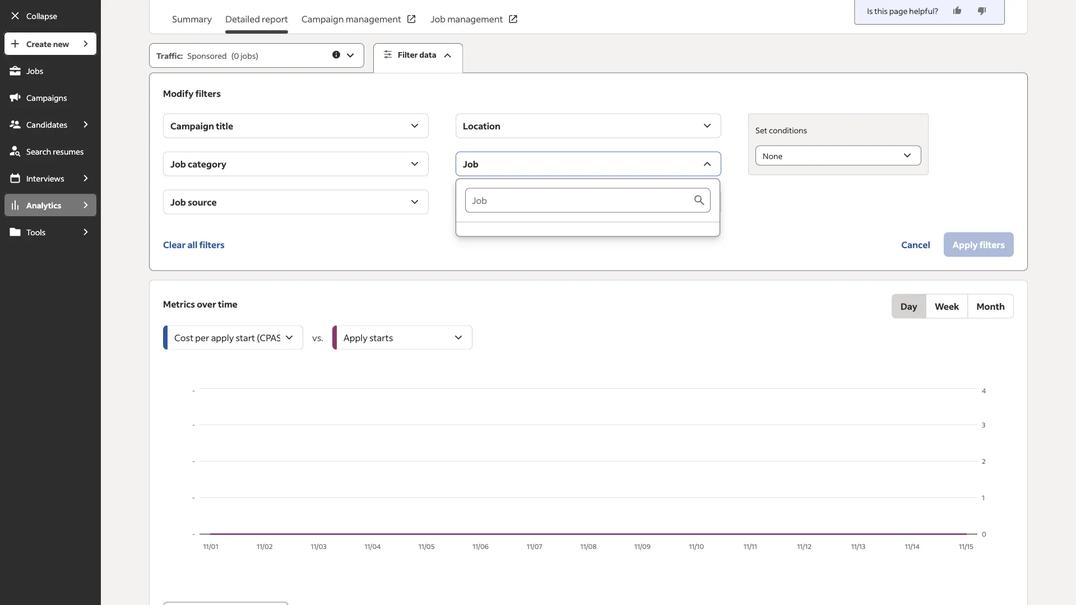 Task type: locate. For each thing, give the bounding box(es) containing it.
analytics
[[26, 200, 61, 210]]

page
[[889, 6, 908, 16]]

this page is not helpful image
[[976, 5, 988, 16]]

1 vertical spatial filters
[[199, 239, 225, 250]]

campaign
[[302, 13, 344, 25], [170, 120, 214, 131]]

modify filters
[[163, 87, 221, 99]]

campaign left title
[[170, 120, 214, 131]]

summary link
[[172, 12, 212, 34]]

tools link
[[3, 220, 74, 244]]

cancel
[[901, 239, 930, 250]]

job management
[[430, 13, 503, 25]]

)
[[256, 50, 258, 61]]

filter
[[398, 50, 418, 60]]

campaign title button
[[163, 114, 429, 138]]

2 management from the left
[[447, 13, 503, 25]]

modify
[[163, 87, 194, 99]]

management for job management
[[447, 13, 503, 25]]

campaign inside campaign management link
[[302, 13, 344, 25]]

title
[[216, 120, 233, 131]]

0 vertical spatial campaign
[[302, 13, 344, 25]]

filters right the modify
[[195, 87, 221, 99]]

none
[[763, 151, 783, 161]]

Job field
[[465, 188, 693, 213]]

job left category
[[170, 158, 186, 170]]

filters inside button
[[199, 239, 225, 250]]

metrics
[[163, 298, 195, 310]]

over
[[197, 298, 216, 310]]

management for campaign management
[[346, 13, 401, 25]]

menu bar
[[0, 31, 101, 605]]

job left source
[[170, 196, 186, 208]]

0 horizontal spatial campaign
[[170, 120, 214, 131]]

this filters data based on the type of traffic a job received, not the sponsored status of the job itself. some jobs may receive both sponsored and organic traffic. combined view shows all traffic. image
[[331, 50, 341, 60]]

report
[[262, 13, 288, 25]]

region
[[163, 386, 1014, 554]]

day
[[901, 300, 917, 312]]

search
[[26, 146, 51, 156]]

management
[[346, 13, 401, 25], [447, 13, 503, 25]]

1 management from the left
[[346, 13, 401, 25]]

cancel button
[[892, 232, 939, 257]]

filters
[[195, 87, 221, 99], [199, 239, 225, 250]]

search resumes link
[[3, 139, 98, 164]]

campaign inside campaign title popup button
[[170, 120, 214, 131]]

vs.
[[312, 332, 323, 343]]

traffic:
[[156, 50, 183, 61]]

job up data
[[430, 13, 446, 25]]

filter data button
[[373, 43, 463, 73]]

tools
[[26, 227, 46, 237]]

job for job category
[[170, 158, 186, 170]]

(
[[231, 50, 234, 61]]

clear all filters
[[163, 239, 225, 250]]

job inside popup button
[[170, 196, 186, 208]]

set conditions
[[756, 125, 807, 135]]

0 horizontal spatial management
[[346, 13, 401, 25]]

job
[[430, 13, 446, 25], [170, 158, 186, 170], [463, 158, 479, 170], [170, 196, 186, 208]]

data
[[419, 50, 436, 60]]

candidates
[[26, 119, 67, 129]]

category
[[188, 158, 226, 170]]

candidates link
[[3, 112, 74, 137]]

1 horizontal spatial management
[[447, 13, 503, 25]]

collapse
[[26, 11, 57, 21]]

filters right all
[[199, 239, 225, 250]]

none button
[[756, 145, 921, 166]]

location
[[463, 120, 501, 131]]

job down location
[[463, 158, 479, 170]]

filter data
[[398, 50, 436, 60]]

helpful?
[[909, 6, 938, 16]]

campaign up 'this filters data based on the type of traffic a job received, not the sponsored status of the job itself. some jobs may receive both sponsored and organic traffic. combined view shows all traffic.' image
[[302, 13, 344, 25]]

detailed report
[[225, 13, 288, 25]]

analytics link
[[3, 193, 74, 217]]

0
[[234, 50, 239, 61]]

job for job source
[[170, 196, 186, 208]]

jobs
[[241, 50, 256, 61]]

location button
[[456, 114, 721, 138]]

jobs
[[26, 66, 43, 76]]

campaign management link
[[302, 12, 417, 34]]

1 horizontal spatial campaign
[[302, 13, 344, 25]]

campaign for campaign title
[[170, 120, 214, 131]]

1 vertical spatial campaign
[[170, 120, 214, 131]]



Task type: describe. For each thing, give the bounding box(es) containing it.
set
[[756, 125, 767, 135]]

create
[[26, 39, 51, 49]]

resumes
[[53, 146, 84, 156]]

create new link
[[3, 31, 74, 56]]

sponsored
[[187, 50, 227, 61]]

jobs link
[[3, 58, 98, 83]]

time
[[218, 298, 237, 310]]

job button
[[456, 152, 721, 176]]

campaign management
[[302, 13, 401, 25]]

campaign title
[[170, 120, 233, 131]]

job for job management
[[430, 13, 446, 25]]

job source button
[[163, 190, 429, 214]]

campaigns
[[26, 92, 67, 103]]

is this page helpful?
[[867, 6, 938, 16]]

job management link
[[430, 12, 519, 34]]

campaign for campaign management
[[302, 13, 344, 25]]

week
[[935, 300, 959, 312]]

is
[[867, 6, 873, 16]]

month
[[977, 300, 1005, 312]]

all
[[187, 239, 197, 250]]

job source
[[170, 196, 217, 208]]

this
[[874, 6, 888, 16]]

campaigns link
[[3, 85, 98, 110]]

0 vertical spatial filters
[[195, 87, 221, 99]]

this page is helpful image
[[952, 5, 963, 16]]

job for job
[[463, 158, 479, 170]]

menu bar containing create new
[[0, 31, 101, 605]]

interviews link
[[3, 166, 74, 191]]

conditions
[[769, 125, 807, 135]]

search resumes
[[26, 146, 84, 156]]

metrics over time
[[163, 298, 237, 310]]

source
[[188, 196, 217, 208]]

job category
[[170, 158, 226, 170]]

detailed report link
[[225, 12, 288, 34]]

clear all filters button
[[163, 232, 225, 257]]

job list box
[[456, 179, 720, 236]]

interviews
[[26, 173, 64, 183]]

collapse button
[[3, 3, 98, 28]]

traffic: sponsored ( 0 jobs )
[[156, 50, 258, 61]]

summary
[[172, 13, 212, 25]]

new
[[53, 39, 69, 49]]

create new
[[26, 39, 69, 49]]

job category button
[[163, 152, 429, 176]]

clear
[[163, 239, 186, 250]]

detailed
[[225, 13, 260, 25]]



Task type: vqa. For each thing, say whether or not it's contained in the screenshot.
IS THIS PAGE HELPFUL?
yes



